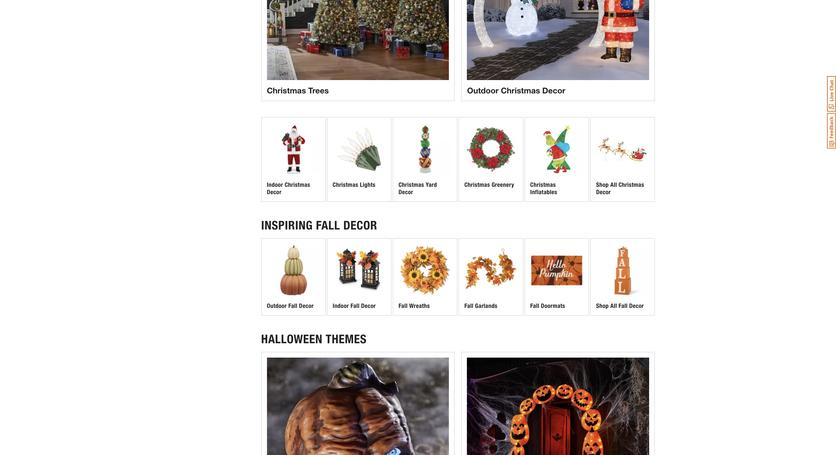 Task type: vqa. For each thing, say whether or not it's contained in the screenshot.
the topmost Indoor
yes



Task type: describe. For each thing, give the bounding box(es) containing it.
christmas lights link
[[328, 117, 392, 202]]

indoor fall decor link
[[328, 239, 392, 316]]

christmas yard decor link
[[394, 117, 457, 202]]

shop all christmas decor
[[597, 181, 645, 196]]

decor for christmas yard decor
[[399, 189, 414, 196]]

outdoor for outdoor christmas decor
[[467, 86, 499, 95]]

fall wreaths
[[399, 303, 430, 310]]

fall doormats
[[531, 303, 566, 310]]

shop all fall decor link
[[591, 239, 655, 316]]

shop all christmas decor link
[[591, 117, 655, 202]]

shop all fall decor
[[597, 303, 644, 310]]

outdoor fall decor
[[267, 303, 314, 310]]

fall doormats link
[[525, 239, 589, 316]]

outdoor christmas decor link
[[462, 0, 656, 101]]

image for fall doormats image
[[531, 244, 584, 297]]

2 fall from the left
[[351, 303, 360, 310]]

christmas trees link
[[261, 0, 455, 101]]

christmas yard decor
[[399, 181, 437, 196]]

5 fall from the left
[[531, 303, 540, 310]]

image for christmas lights image
[[333, 123, 386, 176]]

decor for indoor fall decor
[[361, 303, 376, 310]]

shop for shop all christmas decor
[[597, 181, 609, 189]]

outdoor fall decor link
[[262, 239, 326, 316]]

decor
[[344, 218, 378, 233]]

decor for outdoor christmas decor
[[543, 86, 566, 95]]

fall garlands link
[[459, 239, 523, 316]]

4 fall from the left
[[465, 303, 474, 310]]

indoor christmas decor link
[[262, 117, 326, 202]]

fall garlands
[[465, 303, 498, 310]]

christmas inside christmas inflatables
[[531, 181, 556, 189]]

christmas lights
[[333, 181, 376, 189]]

image for indoor fall decor image
[[333, 244, 386, 297]]

all for fall
[[611, 303, 618, 310]]

outdoor christmas decor
[[467, 86, 566, 95]]

halloween
[[261, 332, 323, 347]]

inflatables
[[531, 189, 558, 196]]

indoor for indoor fall decor
[[333, 303, 349, 310]]

christmas inside 'christmas yard decor'
[[399, 181, 425, 189]]

live chat image
[[828, 76, 837, 112]]



Task type: locate. For each thing, give the bounding box(es) containing it.
greenery
[[492, 181, 515, 189]]

1 vertical spatial all
[[611, 303, 618, 310]]

2 all from the top
[[611, 303, 618, 310]]

christmas greenery link
[[459, 117, 523, 202]]

decor for indoor christmas decor
[[267, 189, 282, 196]]

fall
[[289, 303, 298, 310], [351, 303, 360, 310], [399, 303, 408, 310], [465, 303, 474, 310], [531, 303, 540, 310], [619, 303, 628, 310]]

decor inside 'christmas yard decor'
[[399, 189, 414, 196]]

garlands
[[475, 303, 498, 310]]

indoor inside the indoor christmas decor
[[267, 181, 283, 189]]

1 vertical spatial indoor
[[333, 303, 349, 310]]

0 vertical spatial indoor
[[267, 181, 283, 189]]

all
[[611, 181, 618, 189], [611, 303, 618, 310]]

indoor fall decor
[[333, 303, 376, 310]]

outdoor for outdoor fall decor
[[267, 303, 287, 310]]

0 vertical spatial shop
[[597, 181, 609, 189]]

all inside shop all christmas decor
[[611, 181, 618, 189]]

image for indoor christmas decor image
[[267, 123, 320, 176]]

shop inside shop all christmas decor
[[597, 181, 609, 189]]

inspiring fall decor
[[261, 218, 378, 233]]

image for christmas yard decor image
[[399, 123, 452, 176]]

indoor christmas decor
[[267, 181, 311, 196]]

image for christmas inflatables image
[[531, 123, 584, 176]]

indoor for indoor christmas decor
[[267, 181, 283, 189]]

fall
[[316, 218, 340, 233]]

christmas trees
[[267, 86, 329, 95]]

0 vertical spatial outdoor
[[467, 86, 499, 95]]

decor
[[543, 86, 566, 95], [267, 189, 282, 196], [399, 189, 414, 196], [597, 189, 611, 196], [299, 303, 314, 310], [361, 303, 376, 310], [630, 303, 644, 310]]

christmas inside the indoor christmas decor
[[285, 181, 311, 189]]

1 horizontal spatial indoor
[[333, 303, 349, 310]]

3 fall from the left
[[399, 303, 408, 310]]

1 shop from the top
[[597, 181, 609, 189]]

christmas
[[267, 86, 306, 95], [501, 86, 541, 95], [285, 181, 311, 189], [333, 181, 359, 189], [399, 181, 425, 189], [465, 181, 490, 189], [531, 181, 556, 189], [619, 181, 645, 189]]

image for fall garlands image
[[465, 244, 518, 297]]

2 shop from the top
[[597, 303, 609, 310]]

decor for outdoor fall decor
[[299, 303, 314, 310]]

shop
[[597, 181, 609, 189], [597, 303, 609, 310]]

image for fall wreaths image
[[399, 244, 452, 297]]

christmas greenery
[[465, 181, 515, 189]]

image for christmas greenery image
[[465, 123, 518, 176]]

inspiring
[[261, 218, 313, 233]]

wreaths
[[410, 303, 430, 310]]

trees
[[308, 86, 329, 95]]

christmas inflatables link
[[525, 117, 589, 202]]

1 vertical spatial outdoor
[[267, 303, 287, 310]]

0 horizontal spatial indoor
[[267, 181, 283, 189]]

doormats
[[541, 303, 566, 310]]

1 all from the top
[[611, 181, 618, 189]]

0 vertical spatial all
[[611, 181, 618, 189]]

decor inside shop all christmas decor
[[597, 189, 611, 196]]

fall wreaths link
[[394, 239, 457, 316]]

0 horizontal spatial outdoor
[[267, 303, 287, 310]]

shop for shop all fall decor
[[597, 303, 609, 310]]

halloween themes
[[261, 332, 367, 347]]

themes
[[326, 332, 367, 347]]

1 horizontal spatial outdoor
[[467, 86, 499, 95]]

outdoor
[[467, 86, 499, 95], [267, 303, 287, 310]]

decor inside the indoor christmas decor
[[267, 189, 282, 196]]

all for christmas
[[611, 181, 618, 189]]

image for outdoor fall decor image
[[267, 244, 320, 297]]

indoor
[[267, 181, 283, 189], [333, 303, 349, 310]]

yard
[[426, 181, 437, 189]]

1 fall from the left
[[289, 303, 298, 310]]

image for shop all fall decor image
[[597, 244, 650, 297]]

lights
[[360, 181, 376, 189]]

feedback link image
[[828, 113, 837, 149]]

christmas inflatables
[[531, 181, 558, 196]]

1 vertical spatial shop
[[597, 303, 609, 310]]

image for shop all christmas decor image
[[597, 123, 650, 176]]

christmas inside shop all christmas decor
[[619, 181, 645, 189]]

6 fall from the left
[[619, 303, 628, 310]]



